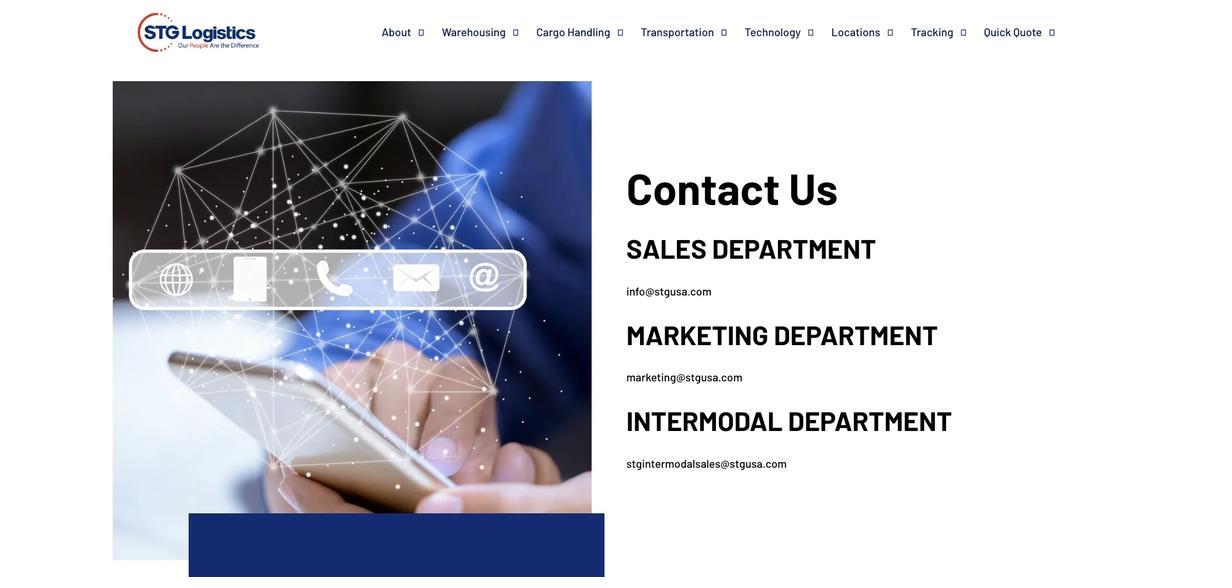 Task type: describe. For each thing, give the bounding box(es) containing it.
intermodal department
[[627, 404, 953, 437]]

department for intermodal department
[[788, 404, 953, 437]]

marketing@stgusa.com
[[627, 371, 743, 384]]

transportation link
[[641, 25, 745, 39]]

transportation
[[641, 25, 714, 38]]

department for marketing department
[[774, 318, 938, 350]]

locations
[[832, 25, 881, 38]]

us
[[789, 162, 838, 214]]

quick quote link
[[984, 25, 1073, 39]]

marketing department
[[627, 318, 938, 350]]

about
[[382, 25, 411, 38]]

marketing@stgusa.com link
[[627, 371, 743, 384]]

locations link
[[832, 25, 911, 39]]

info@stgusa.com
[[627, 284, 712, 298]]

about link
[[382, 25, 442, 39]]

quick quote
[[984, 25, 1042, 38]]

sales
[[627, 232, 707, 264]]

info@stgusa.com link
[[627, 284, 712, 298]]

contact us
[[627, 162, 838, 214]]

marketing
[[627, 318, 769, 350]]

stg usa image
[[134, 0, 263, 69]]

stgintermodalsales@stgusa.com link
[[627, 457, 787, 470]]

quick
[[984, 25, 1011, 38]]



Task type: vqa. For each thing, say whether or not it's contained in the screenshot.
introducing
no



Task type: locate. For each thing, give the bounding box(es) containing it.
department
[[712, 232, 877, 264], [774, 318, 938, 350], [788, 404, 953, 437]]

1 vertical spatial department
[[774, 318, 938, 350]]

cargo
[[537, 25, 565, 38]]

technology link
[[745, 25, 832, 39]]

tracking
[[911, 25, 954, 38]]

warehousing
[[442, 25, 506, 38]]

warehousing link
[[442, 25, 537, 39]]

stgintermodalsales@stgusa.com
[[627, 457, 787, 470]]

cargo handling
[[537, 25, 611, 38]]

tracking link
[[911, 25, 984, 39]]

0 vertical spatial department
[[712, 232, 877, 264]]

quote
[[1014, 25, 1042, 38]]

intermodal
[[627, 404, 783, 437]]

contact
[[627, 162, 780, 214]]

department for sales department
[[712, 232, 877, 264]]

2 vertical spatial department
[[788, 404, 953, 437]]

icons of marketing tools image
[[112, 81, 592, 560]]

sales department
[[627, 232, 877, 264]]

handling
[[568, 25, 611, 38]]

technology
[[745, 25, 801, 38]]

cargo handling link
[[537, 25, 641, 39]]



